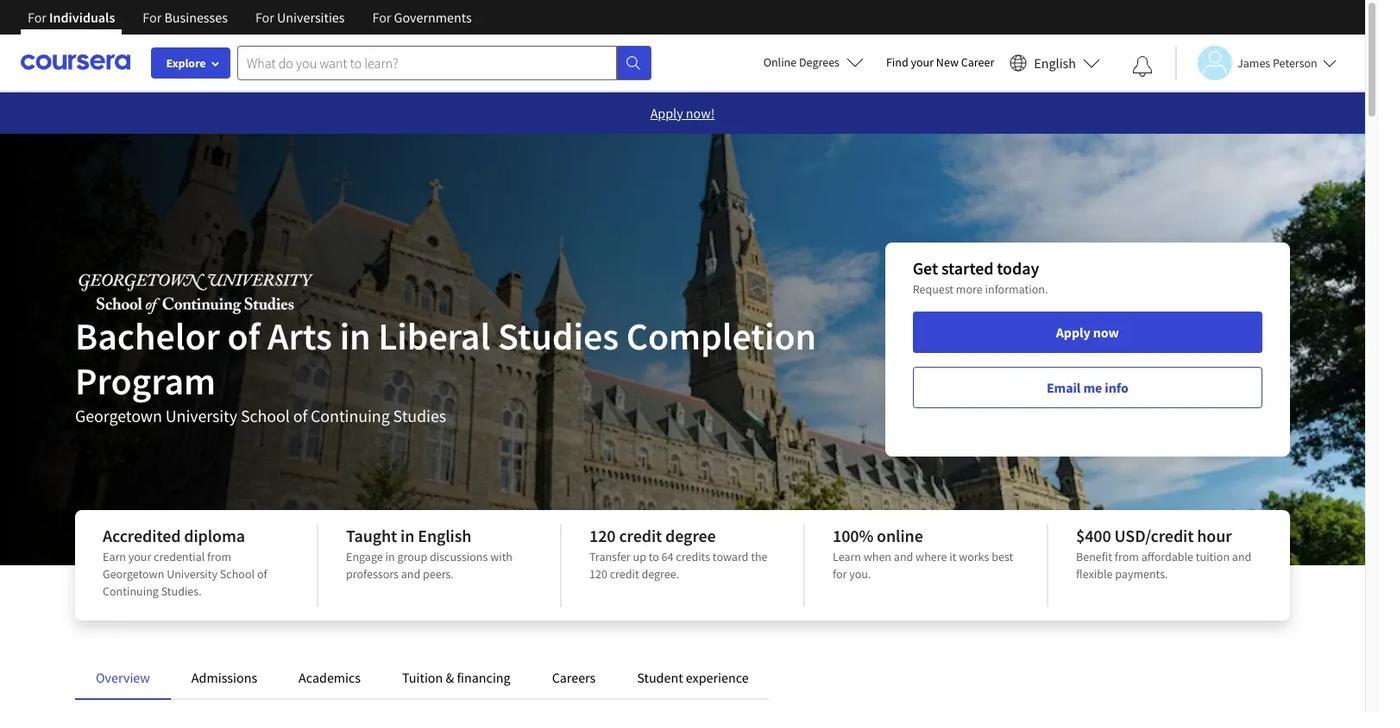 Task type: describe. For each thing, give the bounding box(es) containing it.
taught
[[346, 525, 397, 546]]

1 vertical spatial credit
[[610, 566, 639, 582]]

2 120 from the top
[[590, 566, 608, 582]]

individuals
[[49, 9, 115, 26]]

info
[[1105, 379, 1129, 396]]

academics link
[[299, 669, 361, 686]]

learn
[[833, 549, 862, 565]]

english inside taught in english engage in group discussions with professors and peers.
[[418, 525, 472, 546]]

admissions
[[192, 669, 257, 686]]

find your new career
[[887, 54, 995, 70]]

james peterson button
[[1176, 45, 1337, 80]]

1 120 from the top
[[590, 525, 616, 546]]

james peterson
[[1238, 55, 1318, 70]]

get started today request more information.
[[913, 257, 1048, 297]]

for businesses
[[143, 9, 228, 26]]

$400 usd/credit hour benefit from affordable tuition and flexible payments.
[[1076, 525, 1252, 582]]

for individuals
[[28, 9, 115, 26]]

accredited diploma earn your credential from georgetown university school of continuing studies.
[[103, 525, 267, 599]]

more
[[956, 281, 983, 297]]

engage
[[346, 549, 383, 565]]

english button
[[1003, 35, 1108, 91]]

it
[[950, 549, 957, 565]]

bachelor of arts in liberal studies completion program georgetown university school of continuing studies
[[75, 312, 817, 426]]

explore
[[166, 55, 206, 71]]

governments
[[394, 9, 472, 26]]

english inside button
[[1034, 54, 1076, 71]]

and inside 100% online learn when and where it works best for you.
[[894, 549, 914, 565]]

get
[[913, 257, 938, 279]]

64
[[662, 549, 674, 565]]

georgetown university school of continuing studies logo image
[[75, 271, 316, 314]]

120 credit degree transfer up to 64 credits toward the 120 credit degree.
[[590, 525, 768, 582]]

up
[[633, 549, 647, 565]]

group
[[397, 549, 427, 565]]

100%
[[833, 525, 874, 546]]

universities
[[277, 9, 345, 26]]

benefit
[[1076, 549, 1113, 565]]

for universities
[[255, 9, 345, 26]]

for
[[833, 566, 847, 582]]

find
[[887, 54, 909, 70]]

admissions link
[[192, 669, 257, 686]]

100% online learn when and where it works best for you.
[[833, 525, 1014, 582]]

for for individuals
[[28, 9, 47, 26]]

1 horizontal spatial studies
[[498, 312, 619, 360]]

tuition & financing link
[[402, 669, 511, 686]]

completion
[[626, 312, 817, 360]]

credits
[[676, 549, 711, 565]]

information.
[[985, 281, 1048, 297]]

online degrees button
[[750, 43, 878, 81]]

and inside taught in english engage in group discussions with professors and peers.
[[401, 566, 421, 582]]

hour
[[1198, 525, 1232, 546]]

degree.
[[642, 566, 680, 582]]

transfer
[[590, 549, 631, 565]]

degrees
[[799, 54, 840, 70]]

email
[[1047, 379, 1081, 396]]

apply for apply now!
[[651, 104, 683, 122]]

apply now button
[[913, 312, 1263, 353]]

financing
[[457, 669, 511, 686]]

banner navigation
[[14, 0, 486, 47]]

businesses
[[164, 9, 228, 26]]

explore button
[[151, 47, 230, 79]]

degree
[[666, 525, 716, 546]]

of inside accredited diploma earn your credential from georgetown university school of continuing studies.
[[257, 566, 267, 582]]

me
[[1084, 379, 1103, 396]]

diploma
[[184, 525, 245, 546]]

georgetown inside accredited diploma earn your credential from georgetown university school of continuing studies.
[[103, 566, 164, 582]]

school inside bachelor of arts in liberal studies completion program georgetown university school of continuing studies
[[241, 405, 290, 426]]

with
[[490, 549, 513, 565]]

started
[[942, 257, 994, 279]]

student experience link
[[637, 669, 749, 686]]

best
[[992, 549, 1014, 565]]

from inside accredited diploma earn your credential from georgetown university school of continuing studies.
[[207, 549, 231, 565]]

0 vertical spatial of
[[228, 312, 260, 360]]

affordable
[[1142, 549, 1194, 565]]

tuition
[[402, 669, 443, 686]]

careers link
[[552, 669, 596, 686]]

careers
[[552, 669, 596, 686]]

for governments
[[373, 9, 472, 26]]

overview link
[[96, 669, 150, 686]]



Task type: locate. For each thing, give the bounding box(es) containing it.
2 horizontal spatial and
[[1233, 549, 1252, 565]]

online degrees
[[764, 54, 840, 70]]

0 vertical spatial school
[[241, 405, 290, 426]]

your
[[911, 54, 934, 70], [128, 549, 151, 565]]

show notifications image
[[1133, 56, 1153, 77]]

1 vertical spatial continuing
[[103, 584, 159, 599]]

you.
[[850, 566, 871, 582]]

arts
[[268, 312, 332, 360]]

0 horizontal spatial your
[[128, 549, 151, 565]]

0 horizontal spatial from
[[207, 549, 231, 565]]

0 vertical spatial apply
[[651, 104, 683, 122]]

when
[[864, 549, 892, 565]]

$400
[[1076, 525, 1112, 546]]

0 vertical spatial university
[[166, 405, 237, 426]]

school inside accredited diploma earn your credential from georgetown university school of continuing studies.
[[220, 566, 255, 582]]

email me info button
[[913, 367, 1263, 408]]

from inside $400 usd/credit hour benefit from affordable tuition and flexible payments.
[[1115, 549, 1139, 565]]

0 horizontal spatial continuing
[[103, 584, 159, 599]]

&
[[446, 669, 454, 686]]

for left the universities at the top left of page
[[255, 9, 274, 26]]

in
[[340, 312, 371, 360], [401, 525, 415, 546], [385, 549, 395, 565]]

1 horizontal spatial and
[[894, 549, 914, 565]]

apply now
[[1056, 324, 1120, 341]]

english up discussions at left bottom
[[418, 525, 472, 546]]

and right tuition
[[1233, 549, 1252, 565]]

program
[[75, 357, 216, 405]]

student
[[637, 669, 683, 686]]

career
[[961, 54, 995, 70]]

1 vertical spatial in
[[401, 525, 415, 546]]

english right the career
[[1034, 54, 1076, 71]]

from up payments.
[[1115, 549, 1139, 565]]

apply left now on the right of the page
[[1056, 324, 1091, 341]]

discussions
[[430, 549, 488, 565]]

to
[[649, 549, 659, 565]]

peers.
[[423, 566, 454, 582]]

your right find
[[911, 54, 934, 70]]

1 horizontal spatial continuing
[[311, 405, 390, 426]]

student experience
[[637, 669, 749, 686]]

120
[[590, 525, 616, 546], [590, 566, 608, 582]]

university inside accredited diploma earn your credential from georgetown university school of continuing studies.
[[167, 566, 218, 582]]

0 vertical spatial english
[[1034, 54, 1076, 71]]

120 up transfer
[[590, 525, 616, 546]]

english
[[1034, 54, 1076, 71], [418, 525, 472, 546]]

in right arts
[[340, 312, 371, 360]]

studies.
[[161, 584, 202, 599]]

1 vertical spatial university
[[167, 566, 218, 582]]

online
[[764, 54, 797, 70]]

continuing inside accredited diploma earn your credential from georgetown university school of continuing studies.
[[103, 584, 159, 599]]

and down online
[[894, 549, 914, 565]]

now!
[[686, 104, 715, 122]]

0 vertical spatial continuing
[[311, 405, 390, 426]]

your down accredited
[[128, 549, 151, 565]]

0 vertical spatial 120
[[590, 525, 616, 546]]

your inside accredited diploma earn your credential from georgetown university school of continuing studies.
[[128, 549, 151, 565]]

4 for from the left
[[373, 9, 391, 26]]

the
[[751, 549, 768, 565]]

now
[[1094, 324, 1120, 341]]

tuition & financing
[[402, 669, 511, 686]]

2 horizontal spatial in
[[401, 525, 415, 546]]

120 down transfer
[[590, 566, 608, 582]]

apply now!
[[651, 104, 715, 122]]

2 vertical spatial of
[[257, 566, 267, 582]]

apply for apply now
[[1056, 324, 1091, 341]]

and
[[894, 549, 914, 565], [1233, 549, 1252, 565], [401, 566, 421, 582]]

for for universities
[[255, 9, 274, 26]]

accredited
[[103, 525, 181, 546]]

today
[[997, 257, 1040, 279]]

1 horizontal spatial apply
[[1056, 324, 1091, 341]]

in inside bachelor of arts in liberal studies completion program georgetown university school of continuing studies
[[340, 312, 371, 360]]

professors
[[346, 566, 399, 582]]

works
[[959, 549, 990, 565]]

1 vertical spatial studies
[[393, 405, 446, 426]]

0 horizontal spatial and
[[401, 566, 421, 582]]

1 vertical spatial georgetown
[[103, 566, 164, 582]]

coursera image
[[21, 49, 130, 76]]

new
[[937, 54, 959, 70]]

for
[[28, 9, 47, 26], [143, 9, 162, 26], [255, 9, 274, 26], [373, 9, 391, 26]]

continuing
[[311, 405, 390, 426], [103, 584, 159, 599]]

find your new career link
[[878, 52, 1003, 73]]

0 vertical spatial georgetown
[[75, 405, 162, 426]]

university inside bachelor of arts in liberal studies completion program georgetown university school of continuing studies
[[166, 405, 237, 426]]

0 horizontal spatial english
[[418, 525, 472, 546]]

toward
[[713, 549, 749, 565]]

credit up up
[[619, 525, 662, 546]]

georgetown down earn
[[103, 566, 164, 582]]

school
[[241, 405, 290, 426], [220, 566, 255, 582]]

2 vertical spatial in
[[385, 549, 395, 565]]

bachelor
[[75, 312, 220, 360]]

studies
[[498, 312, 619, 360], [393, 405, 446, 426]]

apply inside button
[[1056, 324, 1091, 341]]

liberal
[[378, 312, 491, 360]]

georgetown
[[75, 405, 162, 426], [103, 566, 164, 582]]

1 vertical spatial apply
[[1056, 324, 1091, 341]]

payments.
[[1116, 566, 1168, 582]]

in left group
[[385, 549, 395, 565]]

1 vertical spatial school
[[220, 566, 255, 582]]

where
[[916, 549, 947, 565]]

overview
[[96, 669, 150, 686]]

georgetown down bachelor
[[75, 405, 162, 426]]

1 horizontal spatial english
[[1034, 54, 1076, 71]]

georgetown inside bachelor of arts in liberal studies completion program georgetown university school of continuing studies
[[75, 405, 162, 426]]

request
[[913, 281, 954, 297]]

0 horizontal spatial studies
[[393, 405, 446, 426]]

1 vertical spatial 120
[[590, 566, 608, 582]]

from
[[207, 549, 231, 565], [1115, 549, 1139, 565]]

email me info
[[1047, 379, 1129, 396]]

peterson
[[1273, 55, 1318, 70]]

0 vertical spatial studies
[[498, 312, 619, 360]]

0 vertical spatial in
[[340, 312, 371, 360]]

taught in english engage in group discussions with professors and peers.
[[346, 525, 513, 582]]

credential
[[154, 549, 205, 565]]

apply
[[651, 104, 683, 122], [1056, 324, 1091, 341]]

1 horizontal spatial in
[[385, 549, 395, 565]]

1 for from the left
[[28, 9, 47, 26]]

None search field
[[237, 45, 652, 80]]

experience
[[686, 669, 749, 686]]

and inside $400 usd/credit hour benefit from affordable tuition and flexible payments.
[[1233, 549, 1252, 565]]

1 vertical spatial of
[[293, 405, 307, 426]]

0 vertical spatial credit
[[619, 525, 662, 546]]

1 horizontal spatial from
[[1115, 549, 1139, 565]]

tuition
[[1196, 549, 1230, 565]]

0 vertical spatial your
[[911, 54, 934, 70]]

0 horizontal spatial in
[[340, 312, 371, 360]]

and down group
[[401, 566, 421, 582]]

university
[[166, 405, 237, 426], [167, 566, 218, 582]]

earn
[[103, 549, 126, 565]]

for left individuals
[[28, 9, 47, 26]]

What do you want to learn? text field
[[237, 45, 617, 80]]

usd/credit
[[1115, 525, 1194, 546]]

for for governments
[[373, 9, 391, 26]]

for left governments at the top left of the page
[[373, 9, 391, 26]]

in up group
[[401, 525, 415, 546]]

for for businesses
[[143, 9, 162, 26]]

1 vertical spatial your
[[128, 549, 151, 565]]

online
[[877, 525, 923, 546]]

3 for from the left
[[255, 9, 274, 26]]

1 vertical spatial english
[[418, 525, 472, 546]]

credit down transfer
[[610, 566, 639, 582]]

for left 'businesses' in the left of the page
[[143, 9, 162, 26]]

continuing inside bachelor of arts in liberal studies completion program georgetown university school of continuing studies
[[311, 405, 390, 426]]

2 from from the left
[[1115, 549, 1139, 565]]

1 from from the left
[[207, 549, 231, 565]]

1 horizontal spatial your
[[911, 54, 934, 70]]

academics
[[299, 669, 361, 686]]

apply left now!
[[651, 104, 683, 122]]

james
[[1238, 55, 1271, 70]]

flexible
[[1076, 566, 1113, 582]]

from down the diploma
[[207, 549, 231, 565]]

2 for from the left
[[143, 9, 162, 26]]

0 horizontal spatial apply
[[651, 104, 683, 122]]

your inside 'link'
[[911, 54, 934, 70]]



Task type: vqa. For each thing, say whether or not it's contained in the screenshot.


